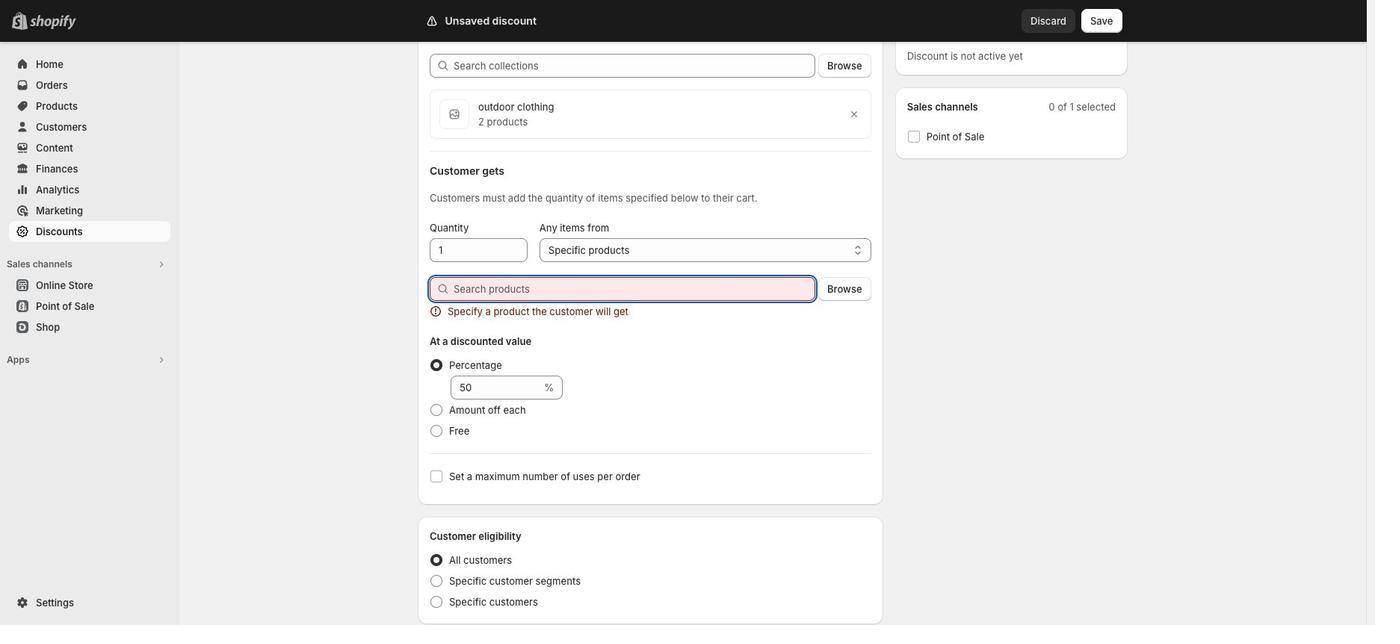 Task type: vqa. For each thing, say whether or not it's contained in the screenshot.
leftmost Point
no



Task type: locate. For each thing, give the bounding box(es) containing it.
shopify image
[[30, 15, 76, 30]]

None text field
[[430, 238, 528, 262], [451, 376, 541, 400], [430, 238, 528, 262], [451, 376, 541, 400]]



Task type: describe. For each thing, give the bounding box(es) containing it.
Search collections text field
[[454, 54, 816, 78]]

Search products text field
[[454, 277, 816, 301]]



